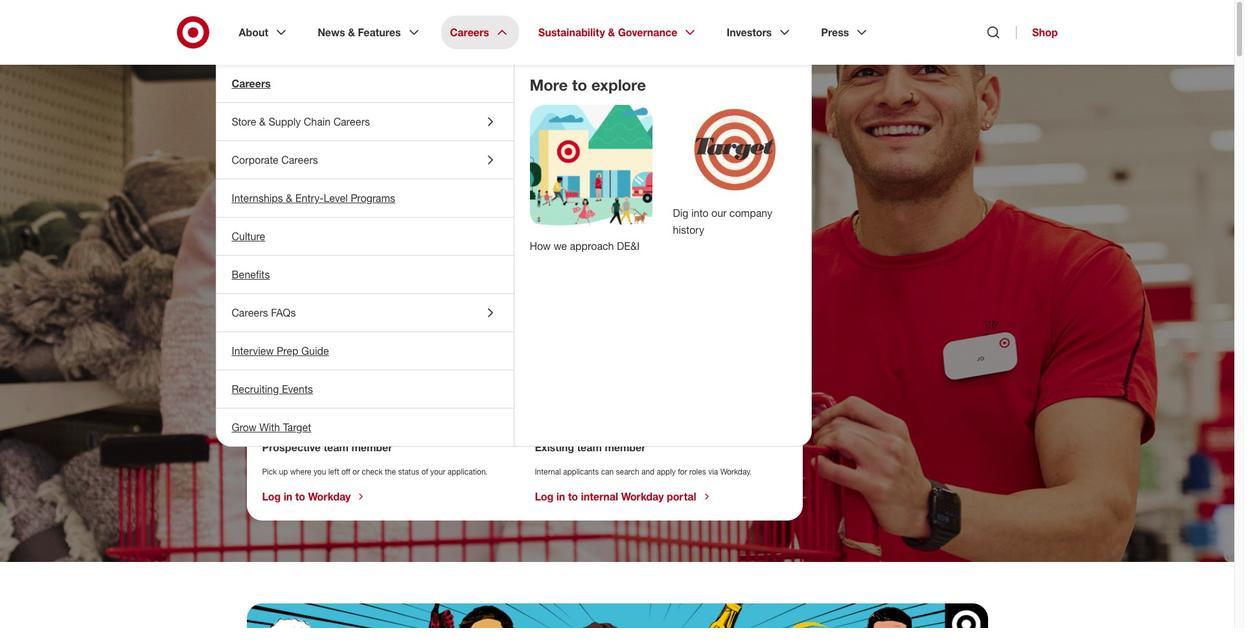 Task type: describe. For each thing, give the bounding box(es) containing it.
careers work somewhere you love.
[[247, 106, 676, 248]]

careers inside careers work somewhere you love.
[[247, 106, 305, 126]]

to inside site navigation 'element'
[[572, 75, 587, 95]]

the
[[385, 467, 396, 477]]

for
[[678, 467, 687, 477]]

red and white bullseye logo from 1962 with target written over it image
[[673, 105, 796, 195]]

roles
[[690, 467, 706, 477]]

site navigation element
[[0, 0, 1245, 629]]

existing team member
[[535, 441, 646, 454]]

level
[[324, 192, 348, 205]]

sustainability
[[539, 26, 605, 39]]

status
[[398, 467, 419, 477]]

& for store
[[259, 115, 266, 128]]

chain
[[304, 115, 331, 128]]

corporate careers link
[[216, 141, 514, 179]]

culture link
[[216, 218, 514, 255]]

store & supply chain careers link
[[216, 103, 514, 141]]

& for news
[[348, 26, 355, 39]]

news & features link
[[309, 16, 431, 49]]

grow with target link
[[216, 409, 514, 447]]

news & features
[[318, 26, 401, 39]]

pick
[[262, 467, 277, 477]]

careers faqs link
[[216, 294, 514, 332]]

off
[[342, 467, 350, 477]]

more
[[530, 75, 568, 95]]

log in to workday link
[[262, 491, 367, 504]]

to for prospective team member
[[295, 491, 305, 504]]

saved jobs link
[[262, 383, 332, 396]]

interview
[[232, 345, 274, 358]]

log for log in to workday
[[262, 491, 281, 504]]

store
[[232, 115, 256, 128]]

interview prep guide
[[232, 345, 329, 358]]

search
[[616, 467, 640, 477]]

entry-
[[295, 192, 324, 205]]

member for prospective team member
[[352, 441, 392, 454]]

1 workday from the left
[[308, 491, 351, 504]]

in for workday
[[284, 491, 293, 504]]

team for prospective
[[324, 441, 349, 454]]

our
[[712, 207, 727, 220]]

de&i
[[617, 240, 640, 253]]

an illustrated cityscape and a diverse group of people interacting and shopping at target. image
[[530, 105, 652, 228]]

log in to workday
[[262, 491, 351, 504]]

recruiting
[[232, 383, 279, 396]]

benefits link
[[216, 256, 514, 294]]

how
[[530, 240, 551, 253]]

applicants
[[563, 467, 599, 477]]

apply
[[657, 467, 676, 477]]

internships
[[232, 192, 283, 205]]

interview prep guide link
[[216, 333, 514, 370]]

log in to internal workday portal
[[535, 491, 697, 504]]

left
[[328, 467, 339, 477]]

saved
[[262, 383, 292, 396]]

log for log in to internal workday portal
[[535, 491, 554, 504]]

member for existing team member
[[605, 441, 646, 454]]

press
[[821, 26, 849, 39]]

and
[[642, 467, 655, 477]]

prospective team member
[[262, 441, 392, 454]]

press link
[[812, 16, 879, 49]]

into
[[692, 207, 709, 220]]

more to explore
[[530, 75, 646, 95]]

grow with target
[[232, 421, 311, 434]]

supply
[[269, 115, 301, 128]]

careers inside careers faqs link
[[232, 307, 268, 320]]

programs
[[351, 192, 395, 205]]

& for internships
[[286, 192, 293, 205]]

where
[[290, 467, 312, 477]]

governance
[[618, 26, 678, 39]]

shop link
[[1016, 26, 1058, 39]]

sustainability & governance
[[539, 26, 678, 39]]

target
[[283, 421, 311, 434]]

2 workday from the left
[[621, 491, 664, 504]]

events
[[282, 383, 313, 396]]

about link
[[230, 16, 298, 49]]

prep
[[277, 345, 298, 358]]

we
[[554, 240, 567, 253]]



Task type: vqa. For each thing, say whether or not it's contained in the screenshot.
Explore section
no



Task type: locate. For each thing, give the bounding box(es) containing it.
pick up where you left off or check the status of your application.
[[262, 467, 488, 477]]

1 horizontal spatial workday
[[621, 491, 664, 504]]

internal applicants can search and apply for roles via workday.
[[535, 467, 752, 477]]

features
[[358, 26, 401, 39]]

2 in from the left
[[557, 491, 565, 504]]

check
[[362, 467, 383, 477]]

dig
[[673, 207, 689, 220]]

application.
[[448, 467, 488, 477]]

to down applicants
[[568, 491, 578, 504]]

company
[[730, 207, 773, 220]]

2 team from the left
[[577, 441, 602, 454]]

2 log from the left
[[535, 491, 554, 504]]

internships & entry-level programs link
[[216, 180, 514, 217]]

in down up at the left bottom of the page
[[284, 491, 293, 504]]

dig into our company history link
[[673, 207, 773, 237]]

0 horizontal spatial member
[[352, 441, 392, 454]]

jobs
[[295, 383, 316, 396]]

in for internal
[[557, 491, 565, 504]]

history
[[673, 224, 705, 237]]

your
[[430, 467, 446, 477]]

0 vertical spatial careers link
[[441, 16, 519, 49]]

None text field
[[262, 342, 386, 371]]

1 horizontal spatial in
[[557, 491, 565, 504]]

member up search
[[605, 441, 646, 454]]

corporate careers
[[232, 154, 318, 167]]

to right more
[[572, 75, 587, 95]]

log down the internal
[[535, 491, 554, 504]]

saved jobs
[[262, 383, 316, 396]]

in
[[284, 491, 293, 504], [557, 491, 565, 504]]

guide
[[301, 345, 329, 358]]

prospective
[[262, 441, 321, 454]]

member
[[352, 441, 392, 454], [605, 441, 646, 454]]

1 member from the left
[[352, 441, 392, 454]]

to down where
[[295, 491, 305, 504]]

somewhere
[[388, 128, 676, 191]]

recruiting events link
[[216, 371, 514, 408]]

member up "check"
[[352, 441, 392, 454]]

0 horizontal spatial log
[[262, 491, 281, 504]]

team for existing
[[577, 441, 602, 454]]

0 horizontal spatial team
[[324, 441, 349, 454]]

2 member from the left
[[605, 441, 646, 454]]

in down the internal
[[557, 491, 565, 504]]

workday.
[[721, 467, 752, 477]]

& inside news & features link
[[348, 26, 355, 39]]

about
[[239, 26, 268, 39]]

careers faqs
[[232, 307, 296, 320]]

&
[[348, 26, 355, 39], [608, 26, 615, 39], [259, 115, 266, 128], [286, 192, 293, 205]]

log down pick
[[262, 491, 281, 504]]

internal
[[581, 491, 619, 504]]

careers inside corporate careers link
[[282, 154, 318, 167]]

love.
[[350, 185, 462, 248]]

sustainability & governance link
[[529, 16, 707, 49]]

via
[[709, 467, 718, 477]]

careers link
[[441, 16, 519, 49], [216, 65, 514, 102]]

& left entry- at the left top
[[286, 192, 293, 205]]

& inside internships & entry-level programs link
[[286, 192, 293, 205]]

& left 'governance'
[[608, 26, 615, 39]]

how we approach de&i link
[[530, 240, 640, 253]]

with
[[259, 421, 280, 434]]

internal
[[535, 467, 561, 477]]

& right store
[[259, 115, 266, 128]]

1 log from the left
[[262, 491, 281, 504]]

None text field
[[396, 342, 520, 371]]

existing
[[535, 441, 574, 454]]

culture
[[232, 230, 265, 243]]

work
[[247, 128, 374, 191]]

approach
[[570, 240, 614, 253]]

store & supply chain careers
[[232, 115, 370, 128]]

of
[[422, 467, 428, 477]]

you inside careers work somewhere you love.
[[247, 185, 335, 248]]

& inside 'sustainability & governance' link
[[608, 26, 615, 39]]

careers
[[450, 26, 489, 39], [232, 77, 271, 90], [247, 106, 305, 126], [334, 115, 370, 128], [282, 154, 318, 167], [232, 307, 268, 320]]

0 horizontal spatial in
[[284, 491, 293, 504]]

team up left
[[324, 441, 349, 454]]

how we approach de&i
[[530, 240, 640, 253]]

1 horizontal spatial team
[[577, 441, 602, 454]]

portal
[[667, 491, 697, 504]]

up
[[279, 467, 288, 477]]

can
[[601, 467, 614, 477]]

& inside store & supply chain careers link
[[259, 115, 266, 128]]

faqs
[[271, 307, 296, 320]]

log in to internal workday portal link
[[535, 491, 712, 504]]

workday down left
[[308, 491, 351, 504]]

& for sustainability
[[608, 26, 615, 39]]

1 vertical spatial you
[[314, 467, 326, 477]]

to for existing team member
[[568, 491, 578, 504]]

1 horizontal spatial log
[[535, 491, 554, 504]]

1 team from the left
[[324, 441, 349, 454]]

team
[[324, 441, 349, 454], [577, 441, 602, 454]]

1 in from the left
[[284, 491, 293, 504]]

0 horizontal spatial workday
[[308, 491, 351, 504]]

explore
[[592, 75, 646, 95]]

workday down internal applicants can search and apply for roles via workday.
[[621, 491, 664, 504]]

& right news
[[348, 26, 355, 39]]

or
[[353, 467, 360, 477]]

you
[[247, 185, 335, 248], [314, 467, 326, 477]]

grow
[[232, 421, 257, 434]]

news
[[318, 26, 345, 39]]

1 horizontal spatial member
[[605, 441, 646, 454]]

job search group
[[257, 342, 792, 371]]

benefits
[[232, 268, 270, 281]]

internships & entry-level programs
[[232, 192, 395, 205]]

recruiting events
[[232, 383, 313, 396]]

investors link
[[718, 16, 802, 49]]

None search field
[[257, 342, 792, 371]]

you for work
[[247, 185, 335, 248]]

dig into our company history
[[673, 207, 773, 237]]

corporate
[[232, 154, 279, 167]]

careers inside store & supply chain careers link
[[334, 115, 370, 128]]

team up applicants
[[577, 441, 602, 454]]

1 vertical spatial careers link
[[216, 65, 514, 102]]

0 vertical spatial you
[[247, 185, 335, 248]]

you for up
[[314, 467, 326, 477]]



